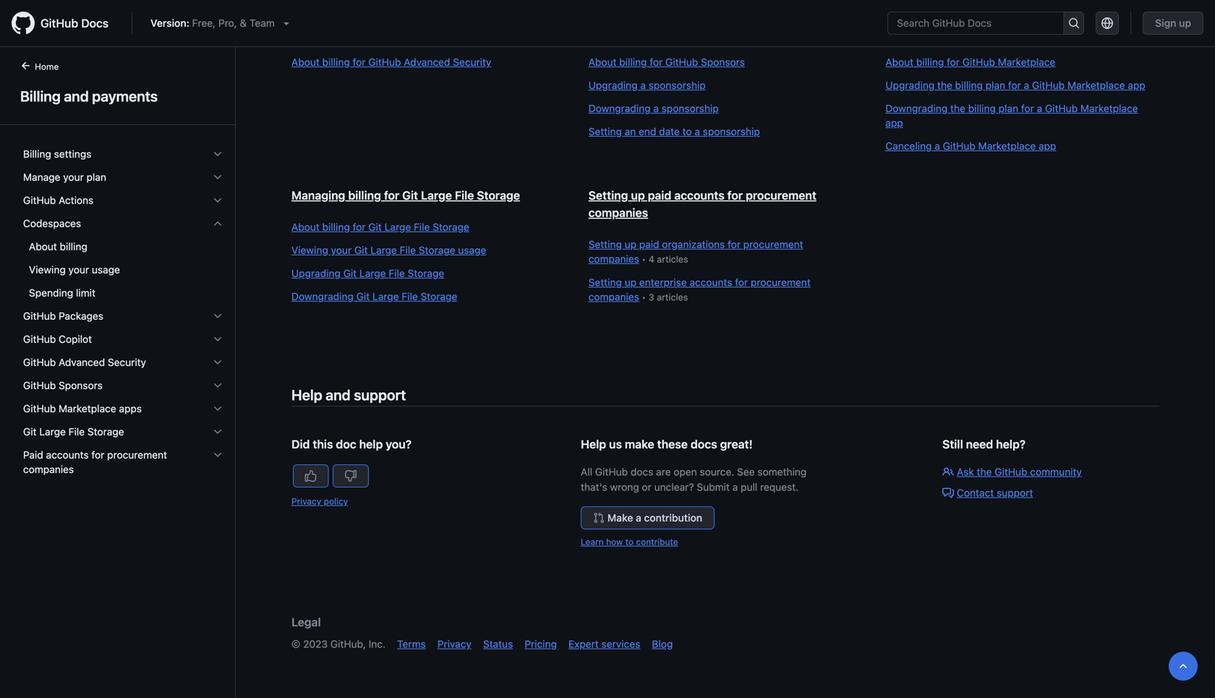 Task type: vqa. For each thing, say whether or not it's contained in the screenshot.
REPOSITORY. inside About Code Owners You Can Use A Codeowners File To Define Individuals Or Teams That Are Responsible For Code In A Repository.
no



Task type: locate. For each thing, give the bounding box(es) containing it.
companies inside setting up enterprise accounts for procurement companies
[[589, 291, 640, 303]]

sponsorship inside setting an end date to a sponsorship link
[[703, 126, 761, 138]]

downgrading for managing billing for github marketplace apps
[[886, 102, 948, 114]]

plan up actions
[[87, 171, 106, 183]]

0 horizontal spatial sponsors
[[59, 380, 103, 392]]

sponsors up github marketplace apps
[[59, 380, 103, 392]]

upgrading for about billing for github advanced security
[[589, 79, 638, 91]]

1 horizontal spatial security
[[453, 56, 492, 68]]

2 horizontal spatial upgrading
[[886, 79, 935, 91]]

for inside the setting up paid accounts for procurement companies
[[728, 189, 743, 202]]

procurement inside setting up enterprise accounts for procurement companies
[[751, 276, 811, 288]]

git up paid
[[23, 426, 37, 438]]

0 horizontal spatial security
[[108, 356, 146, 368]]

marketplace inside "downgrading the billing plan for a github marketplace app"
[[1081, 102, 1139, 114]]

the for ask
[[978, 466, 993, 478]]

1 vertical spatial viewing
[[29, 264, 66, 276]]

1 horizontal spatial downgrading
[[589, 102, 651, 114]]

accounts up organizations
[[675, 189, 725, 202]]

companies
[[589, 206, 649, 220], [589, 253, 640, 265], [589, 291, 640, 303], [23, 464, 74, 476]]

billing inside about billing for github marketplace link
[[917, 56, 945, 68]]

up for sign up
[[1180, 17, 1192, 29]]

the right ask
[[978, 466, 993, 478]]

up for setting up enterprise accounts for procurement companies
[[625, 276, 637, 288]]

2 vertical spatial sponsorship
[[703, 126, 761, 138]]

sc 9kayk9 0 image inside git large file storage dropdown button
[[212, 426, 224, 438]]

storage inside dropdown button
[[87, 426, 124, 438]]

companies inside setting up paid organizations for procurement companies
[[589, 253, 640, 265]]

advanced inside 'link'
[[404, 56, 451, 68]]

downgrading up canceling
[[886, 102, 948, 114]]

billing and payments
[[20, 88, 158, 105]]

• left 4
[[642, 254, 647, 265]]

copilot
[[59, 333, 92, 345]]

usage down about billing link
[[92, 264, 120, 276]]

sponsorship inside downgrading a sponsorship link
[[662, 102, 719, 114]]

security inside 'link'
[[453, 56, 492, 68]]

0 vertical spatial app
[[1129, 79, 1146, 91]]

1 horizontal spatial advanced
[[404, 56, 451, 68]]

1 vertical spatial sponsorship
[[662, 102, 719, 114]]

billing for about billing for github marketplace
[[917, 56, 945, 68]]

2 vertical spatial accounts
[[46, 449, 89, 461]]

• 4 articles
[[640, 254, 689, 265]]

1 horizontal spatial viewing
[[292, 244, 328, 256]]

2 setting from the top
[[589, 189, 629, 202]]

1 vertical spatial and
[[326, 386, 351, 404]]

plan down about billing for github marketplace link
[[986, 79, 1006, 91]]

your inside dropdown button
[[63, 171, 84, 183]]

1 sc 9kayk9 0 image from the top
[[212, 148, 224, 160]]

sponsors up "upgrading a sponsorship" link
[[701, 56, 745, 68]]

paid up 4
[[640, 238, 660, 250]]

sponsorship
[[649, 79, 706, 91], [662, 102, 719, 114], [703, 126, 761, 138]]

procurement inside the setting up paid accounts for procurement companies
[[746, 189, 817, 202]]

git large file storage button
[[17, 421, 229, 444]]

sc 9kayk9 0 image inside manage your plan dropdown button
[[212, 172, 224, 183]]

&
[[240, 17, 247, 29]]

and up doc
[[326, 386, 351, 404]]

0 vertical spatial viewing
[[292, 244, 328, 256]]

and
[[64, 88, 89, 105], [326, 386, 351, 404]]

sc 9kayk9 0 image inside "billing settings" dropdown button
[[212, 148, 224, 160]]

0 horizontal spatial help
[[292, 386, 323, 404]]

security inside dropdown button
[[108, 356, 146, 368]]

sc 9kayk9 0 image for paid accounts for procurement companies
[[212, 449, 224, 461]]

0 vertical spatial privacy
[[292, 497, 322, 507]]

setting inside the setting up paid accounts for procurement companies
[[589, 189, 629, 202]]

managing up about billing for github marketplace
[[886, 24, 940, 37]]

articles down enterprise
[[657, 292, 689, 303]]

canceling
[[886, 140, 933, 152]]

docs up source.
[[691, 438, 718, 451]]

2 sc 9kayk9 0 image from the top
[[212, 172, 224, 183]]

make
[[625, 438, 655, 451]]

2 codespaces element from the top
[[12, 235, 235, 305]]

about billing for github sponsors link
[[589, 55, 857, 69]]

3 sc 9kayk9 0 image from the top
[[212, 218, 224, 229]]

1 articles from the top
[[657, 254, 689, 265]]

that's
[[581, 481, 608, 493]]

codespaces element
[[12, 212, 235, 305], [12, 235, 235, 305]]

setting inside setting up enterprise accounts for procurement companies
[[589, 276, 622, 288]]

managing up about billing for git large file storage
[[292, 189, 346, 202]]

0 vertical spatial articles
[[657, 254, 689, 265]]

1 vertical spatial usage
[[92, 264, 120, 276]]

0 vertical spatial •
[[642, 254, 647, 265]]

procurement for setting up enterprise accounts for procurement companies
[[751, 276, 811, 288]]

0 vertical spatial sponsorship
[[649, 79, 706, 91]]

a down about billing for github marketplace link
[[1025, 79, 1030, 91]]

your
[[63, 171, 84, 183], [331, 244, 352, 256], [68, 264, 89, 276]]

app down sign up link
[[1129, 79, 1146, 91]]

paid up organizations
[[648, 189, 672, 202]]

2 horizontal spatial downgrading
[[886, 102, 948, 114]]

viewing
[[292, 244, 328, 256], [29, 264, 66, 276]]

status
[[483, 638, 513, 650]]

0 horizontal spatial to
[[626, 537, 634, 547]]

still
[[943, 438, 964, 451]]

viewing inside viewing your usage link
[[29, 264, 66, 276]]

2 vertical spatial your
[[68, 264, 89, 276]]

billing inside "downgrading the billing plan for a github marketplace app"
[[969, 102, 997, 114]]

accounts for paid
[[675, 189, 725, 202]]

downgrading inside "downgrading the billing plan for a github marketplace app"
[[886, 102, 948, 114]]

a inside all github docs are open source. see something that's wrong or unclear? submit a pull request.
[[733, 481, 738, 493]]

sc 9kayk9 0 image for github actions
[[212, 195, 224, 206]]

large inside git large file storage dropdown button
[[39, 426, 66, 438]]

sc 9kayk9 0 image for github copilot
[[212, 334, 224, 345]]

to right date
[[683, 126, 692, 138]]

your up upgrading git large file storage
[[331, 244, 352, 256]]

Search GitHub Docs search field
[[889, 12, 1064, 34]]

sc 9kayk9 0 image for manage your plan
[[212, 172, 224, 183]]

viewing up upgrading git large file storage
[[292, 244, 328, 256]]

upgrading up downgrading git large file storage
[[292, 267, 341, 279]]

1 vertical spatial your
[[331, 244, 352, 256]]

app inside "downgrading the billing plan for a github marketplace app"
[[886, 117, 904, 129]]

the up canceling a github marketplace app
[[951, 102, 966, 114]]

help up did
[[292, 386, 323, 404]]

docs up or on the right
[[631, 466, 654, 478]]

support up help
[[354, 386, 406, 404]]

blog
[[652, 638, 673, 650]]

for inside 'paid accounts for procurement companies'
[[92, 449, 104, 461]]

0 horizontal spatial docs
[[631, 466, 654, 478]]

billing for billing settings
[[23, 148, 51, 160]]

0 horizontal spatial managing
[[292, 189, 346, 202]]

1 vertical spatial plan
[[999, 102, 1019, 114]]

procurement inside 'paid accounts for procurement companies'
[[107, 449, 167, 461]]

5 sc 9kayk9 0 image from the top
[[212, 403, 224, 415]]

about inside codespaces element
[[29, 241, 57, 253]]

large inside viewing your git large file storage usage link
[[371, 244, 397, 256]]

your for git
[[331, 244, 352, 256]]

paid inside setting up paid organizations for procurement companies
[[640, 238, 660, 250]]

github inside 'link'
[[369, 56, 401, 68]]

billing for managing billing for git large file storage
[[348, 189, 381, 202]]

1 vertical spatial paid
[[640, 238, 660, 250]]

0 horizontal spatial usage
[[92, 264, 120, 276]]

©
[[292, 638, 301, 650]]

None search field
[[888, 12, 1085, 35]]

downgrading git large file storage
[[292, 291, 458, 303]]

sponsorship down downgrading a sponsorship link
[[703, 126, 761, 138]]

sc 9kayk9 0 image inside github packages dropdown button
[[212, 311, 224, 322]]

1 • from the top
[[642, 254, 647, 265]]

billing for about billing for github sponsors
[[620, 56, 647, 68]]

privacy policy
[[292, 497, 348, 507]]

github inside dropdown button
[[23, 356, 56, 368]]

github,
[[331, 638, 366, 650]]

1 horizontal spatial managing
[[886, 24, 940, 37]]

•
[[642, 254, 647, 265], [642, 292, 647, 303]]

0 vertical spatial accounts
[[675, 189, 725, 202]]

1 horizontal spatial privacy
[[438, 638, 472, 650]]

help us make these docs great!
[[581, 438, 753, 451]]

github sponsors
[[23, 380, 103, 392]]

plan inside "downgrading the billing plan for a github marketplace app"
[[999, 102, 1019, 114]]

sponsorship inside "upgrading a sponsorship" link
[[649, 79, 706, 91]]

1 horizontal spatial sponsors
[[701, 56, 745, 68]]

5 sc 9kayk9 0 image from the top
[[212, 449, 224, 461]]

3 setting from the top
[[589, 238, 622, 250]]

1 horizontal spatial and
[[326, 386, 351, 404]]

large up downgrading git large file storage
[[360, 267, 386, 279]]

plan for downgrading
[[999, 102, 1019, 114]]

0 vertical spatial advanced
[[404, 56, 451, 68]]

sc 9kayk9 0 image inside github actions dropdown button
[[212, 195, 224, 206]]

paid
[[23, 449, 43, 461]]

billing inside about billing link
[[60, 241, 87, 253]]

0 vertical spatial your
[[63, 171, 84, 183]]

your down settings
[[63, 171, 84, 183]]

1 horizontal spatial app
[[1039, 140, 1057, 152]]

0 horizontal spatial advanced
[[59, 356, 105, 368]]

large down about billing for git large file storage
[[371, 244, 397, 256]]

accounts down git large file storage
[[46, 449, 89, 461]]

companies inside the setting up paid accounts for procurement companies
[[589, 206, 649, 220]]

1 vertical spatial sponsors
[[59, 380, 103, 392]]

sc 9kayk9 0 image inside github marketplace apps dropdown button
[[212, 403, 224, 415]]

packages
[[59, 310, 104, 322]]

4 setting from the top
[[589, 276, 622, 288]]

apps down github sponsors dropdown button
[[119, 403, 142, 415]]

marketplace
[[1038, 24, 1106, 37], [999, 56, 1056, 68], [1068, 79, 1126, 91], [1081, 102, 1139, 114], [979, 140, 1037, 152], [59, 403, 116, 415]]

to right how on the bottom of the page
[[626, 537, 634, 547]]

0 vertical spatial docs
[[691, 438, 718, 451]]

1 vertical spatial help
[[581, 438, 607, 451]]

1 vertical spatial billing
[[23, 148, 51, 160]]

articles
[[657, 254, 689, 265], [657, 292, 689, 303]]

unclear?
[[655, 481, 695, 493]]

articles right 4
[[657, 254, 689, 265]]

about inside 'link'
[[292, 56, 320, 68]]

1 vertical spatial managing
[[292, 189, 346, 202]]

accounts inside setting up enterprise accounts for procurement companies
[[690, 276, 733, 288]]

limit
[[76, 287, 96, 299]]

0 horizontal spatial and
[[64, 88, 89, 105]]

2 vertical spatial plan
[[87, 171, 106, 183]]

version: free, pro, & team
[[151, 17, 275, 29]]

0 horizontal spatial support
[[354, 386, 406, 404]]

for inside setting up enterprise accounts for procurement companies
[[736, 276, 749, 288]]

support
[[354, 386, 406, 404], [997, 487, 1034, 499]]

up inside the setting up paid accounts for procurement companies
[[631, 189, 645, 202]]

up for setting up paid organizations for procurement companies
[[625, 238, 637, 250]]

setting an end date to a sponsorship
[[589, 126, 761, 138]]

the down about billing for github marketplace
[[938, 79, 953, 91]]

6 sc 9kayk9 0 image from the top
[[212, 426, 224, 438]]

4 sc 9kayk9 0 image from the top
[[212, 334, 224, 345]]

sponsorship down 'about billing for github sponsors' on the top of page
[[649, 79, 706, 91]]

your up limit
[[68, 264, 89, 276]]

procurement inside setting up paid organizations for procurement companies
[[744, 238, 804, 250]]

0 vertical spatial apps
[[1109, 24, 1136, 37]]

a down upgrading the billing plan for a github marketplace app link on the right top of page
[[1038, 102, 1043, 114]]

settings
[[54, 148, 92, 160]]

manage
[[23, 171, 60, 183]]

sign
[[1156, 17, 1177, 29]]

and down home link
[[64, 88, 89, 105]]

up inside setting up paid organizations for procurement companies
[[625, 238, 637, 250]]

tooltip
[[1170, 652, 1199, 681]]

1 setting from the top
[[589, 126, 622, 138]]

viewing inside viewing your git large file storage usage link
[[292, 244, 328, 256]]

triangle down image
[[281, 17, 292, 29]]

app up canceling
[[886, 117, 904, 129]]

sc 9kayk9 0 image inside github advanced security dropdown button
[[212, 357, 224, 368]]

the inside "downgrading the billing plan for a github marketplace app"
[[951, 102, 966, 114]]

terms
[[397, 638, 426, 650]]

companies for setting up paid accounts for procurement companies
[[589, 206, 649, 220]]

billing for about billing
[[60, 241, 87, 253]]

usage down about billing for git large file storage link
[[458, 244, 487, 256]]

1 vertical spatial support
[[997, 487, 1034, 499]]

something
[[758, 466, 807, 478]]

codespaces element containing codespaces
[[12, 212, 235, 305]]

expert
[[569, 638, 599, 650]]

sign up
[[1156, 17, 1192, 29]]

contribution
[[645, 512, 703, 524]]

3 sc 9kayk9 0 image from the top
[[212, 357, 224, 368]]

billing inside about billing for github sponsors link
[[620, 56, 647, 68]]

github marketplace apps
[[23, 403, 142, 415]]

downgrading up an
[[589, 102, 651, 114]]

0 vertical spatial to
[[683, 126, 692, 138]]

billing down home link
[[20, 88, 61, 105]]

inc.
[[369, 638, 386, 650]]

managing
[[886, 24, 940, 37], [292, 189, 346, 202]]

organizations
[[663, 238, 725, 250]]

free,
[[192, 17, 216, 29]]

make a contribution
[[608, 512, 703, 524]]

1 vertical spatial articles
[[657, 292, 689, 303]]

plan inside dropdown button
[[87, 171, 106, 183]]

file down github marketplace apps
[[69, 426, 85, 438]]

large up viewing your git large file storage usage
[[385, 221, 411, 233]]

1 vertical spatial the
[[951, 102, 966, 114]]

sc 9kayk9 0 image inside paid accounts for procurement companies dropdown button
[[212, 449, 224, 461]]

1 horizontal spatial help
[[581, 438, 607, 451]]

• left the 3
[[642, 292, 647, 303]]

enterprise
[[640, 276, 687, 288]]

setting for setting up enterprise accounts for procurement companies
[[589, 276, 622, 288]]

viewing up spending on the top left of page
[[29, 264, 66, 276]]

1 horizontal spatial apps
[[1109, 24, 1136, 37]]

github actions
[[23, 194, 94, 206]]

git up upgrading git large file storage
[[355, 244, 368, 256]]

sc 9kayk9 0 image
[[212, 195, 224, 206], [212, 311, 224, 322], [212, 357, 224, 368], [212, 380, 224, 392], [212, 449, 224, 461]]

support down ask the github community link
[[997, 487, 1034, 499]]

apps left sign
[[1109, 24, 1136, 37]]

large inside downgrading git large file storage link
[[373, 291, 399, 303]]

sponsors inside dropdown button
[[59, 380, 103, 392]]

about for managing billing for github marketplace apps
[[886, 56, 914, 68]]

1 horizontal spatial to
[[683, 126, 692, 138]]

0 vertical spatial billing
[[20, 88, 61, 105]]

accounts down setting up paid organizations for procurement companies
[[690, 276, 733, 288]]

sc 9kayk9 0 image for billing settings
[[212, 148, 224, 160]]

advanced
[[404, 56, 451, 68], [59, 356, 105, 368]]

1 vertical spatial security
[[108, 356, 146, 368]]

billing for managing billing for github marketplace apps
[[943, 24, 976, 37]]

1 vertical spatial advanced
[[59, 356, 105, 368]]

upgrading up downgrading a sponsorship
[[589, 79, 638, 91]]

0 horizontal spatial apps
[[119, 403, 142, 415]]

upgrading a sponsorship
[[589, 79, 706, 91]]

up
[[1180, 17, 1192, 29], [631, 189, 645, 202], [625, 238, 637, 250], [625, 276, 637, 288]]

usage inside viewing your usage link
[[92, 264, 120, 276]]

github docs
[[41, 16, 109, 30]]

billing settings button
[[17, 143, 229, 166]]

accounts inside the setting up paid accounts for procurement companies
[[675, 189, 725, 202]]

privacy right terms
[[438, 638, 472, 650]]

companies left 4
[[589, 253, 640, 265]]

billing inside about billing for git large file storage link
[[323, 221, 350, 233]]

billing inside about billing for github advanced security 'link'
[[323, 56, 350, 68]]

github packages
[[23, 310, 104, 322]]

your for plan
[[63, 171, 84, 183]]

0 vertical spatial and
[[64, 88, 89, 105]]

0 horizontal spatial viewing
[[29, 264, 66, 276]]

0 vertical spatial security
[[453, 56, 492, 68]]

billing inside upgrading the billing plan for a github marketplace app link
[[956, 79, 984, 91]]

manage your plan
[[23, 171, 106, 183]]

and for help
[[326, 386, 351, 404]]

large down upgrading git large file storage
[[373, 291, 399, 303]]

companies left the 3
[[589, 291, 640, 303]]

sc 9kayk9 0 image
[[212, 148, 224, 160], [212, 172, 224, 183], [212, 218, 224, 229], [212, 334, 224, 345], [212, 403, 224, 415], [212, 426, 224, 438]]

0 vertical spatial the
[[938, 79, 953, 91]]

app down downgrading the billing plan for a github marketplace app link
[[1039, 140, 1057, 152]]

upgrading up canceling
[[886, 79, 935, 91]]

0 vertical spatial usage
[[458, 244, 487, 256]]

companies up the • 4 articles
[[589, 206, 649, 220]]

billing up manage
[[23, 148, 51, 160]]

2 • from the top
[[642, 292, 647, 303]]

sc 9kayk9 0 image inside github copilot dropdown button
[[212, 334, 224, 345]]

2 vertical spatial the
[[978, 466, 993, 478]]

downgrading down upgrading git large file storage
[[292, 291, 354, 303]]

1 vertical spatial •
[[642, 292, 647, 303]]

plan down upgrading the billing plan for a github marketplace app
[[999, 102, 1019, 114]]

accounts
[[675, 189, 725, 202], [690, 276, 733, 288], [46, 449, 89, 461]]

sponsors
[[701, 56, 745, 68], [59, 380, 103, 392]]

0 vertical spatial plan
[[986, 79, 1006, 91]]

usage
[[458, 244, 487, 256], [92, 264, 120, 276]]

marketplace inside dropdown button
[[59, 403, 116, 415]]

1 horizontal spatial upgrading
[[589, 79, 638, 91]]

are
[[657, 466, 671, 478]]

open
[[674, 466, 697, 478]]

paid inside the setting up paid accounts for procurement companies
[[648, 189, 672, 202]]

canceling a github marketplace app link
[[886, 139, 1154, 153]]

github sponsors button
[[17, 374, 229, 397]]

github packages button
[[17, 305, 229, 328]]

sc 9kayk9 0 image for codespaces
[[212, 218, 224, 229]]

sc 9kayk9 0 image for github sponsors
[[212, 380, 224, 392]]

setting inside setting up paid organizations for procurement companies
[[589, 238, 622, 250]]

0 vertical spatial paid
[[648, 189, 672, 202]]

sc 9kayk9 0 image inside github sponsors dropdown button
[[212, 380, 224, 392]]

0 vertical spatial managing
[[886, 24, 940, 37]]

for inside "downgrading the billing plan for a github marketplace app"
[[1022, 102, 1035, 114]]

2023
[[303, 638, 328, 650]]

procurement for setting up paid accounts for procurement companies
[[746, 189, 817, 202]]

privacy left the policy
[[292, 497, 322, 507]]

2 horizontal spatial app
[[1129, 79, 1146, 91]]

0 horizontal spatial privacy
[[292, 497, 322, 507]]

1 vertical spatial docs
[[631, 466, 654, 478]]

4 sc 9kayk9 0 image from the top
[[212, 380, 224, 392]]

companies down paid
[[23, 464, 74, 476]]

managing for managing billing for github marketplace apps
[[886, 24, 940, 37]]

sponsorship up setting an end date to a sponsorship
[[662, 102, 719, 114]]

privacy for privacy policy
[[292, 497, 322, 507]]

all
[[581, 466, 593, 478]]

canceling a github marketplace app
[[886, 140, 1057, 152]]

downgrading the billing plan for a github marketplace app link
[[886, 101, 1154, 130]]

0 horizontal spatial app
[[886, 117, 904, 129]]

pro,
[[219, 17, 237, 29]]

about for managing billing for git large file storage
[[292, 221, 320, 233]]

expert services link
[[569, 638, 641, 650]]

1 vertical spatial app
[[886, 117, 904, 129]]

git up downgrading git large file storage
[[344, 267, 357, 279]]

1 sc 9kayk9 0 image from the top
[[212, 195, 224, 206]]

managing for managing billing for git large file storage
[[292, 189, 346, 202]]

1 vertical spatial accounts
[[690, 276, 733, 288]]

1 vertical spatial privacy
[[438, 638, 472, 650]]

contact support link
[[943, 487, 1034, 499]]

2 articles from the top
[[657, 292, 689, 303]]

1 horizontal spatial usage
[[458, 244, 487, 256]]

git inside dropdown button
[[23, 426, 37, 438]]

large up paid
[[39, 426, 66, 438]]

a left pull
[[733, 481, 738, 493]]

github copilot
[[23, 333, 92, 345]]

git up viewing your git large file storage usage
[[369, 221, 382, 233]]

1 vertical spatial apps
[[119, 403, 142, 415]]

advanced inside dropdown button
[[59, 356, 105, 368]]

0 vertical spatial help
[[292, 386, 323, 404]]

2 sc 9kayk9 0 image from the top
[[212, 311, 224, 322]]

1 codespaces element from the top
[[12, 212, 235, 305]]

sc 9kayk9 0 image inside codespaces dropdown button
[[212, 218, 224, 229]]

up inside setting up enterprise accounts for procurement companies
[[625, 276, 637, 288]]

help left us
[[581, 438, 607, 451]]

billing inside dropdown button
[[23, 148, 51, 160]]



Task type: describe. For each thing, give the bounding box(es) containing it.
accounts inside 'paid accounts for procurement companies'
[[46, 449, 89, 461]]

a right canceling
[[935, 140, 941, 152]]

services
[[602, 638, 641, 650]]

articles for enterprise
[[657, 292, 689, 303]]

git down upgrading git large file storage
[[357, 291, 370, 303]]

companies inside 'paid accounts for procurement companies'
[[23, 464, 74, 476]]

github advanced security button
[[17, 351, 229, 374]]

the for upgrading
[[938, 79, 953, 91]]

file down about billing for git large file storage link
[[400, 244, 416, 256]]

4
[[649, 254, 655, 265]]

search image
[[1069, 17, 1080, 29]]

contribute
[[636, 537, 679, 547]]

these
[[658, 438, 688, 451]]

actions
[[59, 194, 94, 206]]

setting up enterprise accounts for procurement companies
[[589, 276, 811, 303]]

upgrading git large file storage link
[[292, 266, 560, 281]]

learn
[[581, 537, 604, 547]]

upgrading a sponsorship link
[[589, 78, 857, 93]]

manage your plan button
[[17, 166, 229, 189]]

expert services
[[569, 638, 641, 650]]

us
[[609, 438, 622, 451]]

billing for about billing for github advanced security
[[323, 56, 350, 68]]

a right date
[[695, 126, 701, 138]]

github inside "downgrading the billing plan for a github marketplace app"
[[1046, 102, 1079, 114]]

1 horizontal spatial support
[[997, 487, 1034, 499]]

large inside about billing for git large file storage link
[[385, 221, 411, 233]]

team
[[250, 17, 275, 29]]

billing for billing and payments
[[20, 88, 61, 105]]

sc 9kayk9 0 image for github advanced security
[[212, 357, 224, 368]]

learn how to contribute link
[[581, 537, 679, 547]]

sponsorship for upgrading a sponsorship
[[649, 79, 706, 91]]

companies for setting up paid organizations for procurement companies
[[589, 253, 640, 265]]

pricing link
[[525, 638, 557, 650]]

1 vertical spatial to
[[626, 537, 634, 547]]

up for setting up paid accounts for procurement companies
[[631, 189, 645, 202]]

billing and payments link
[[17, 85, 218, 107]]

scroll to top image
[[1178, 661, 1190, 672]]

file inside dropdown button
[[69, 426, 85, 438]]

wrong
[[611, 481, 640, 493]]

git large file storage
[[23, 426, 124, 438]]

github docs link
[[12, 12, 120, 35]]

large up about billing for git large file storage link
[[421, 189, 452, 202]]

about billing link
[[17, 235, 229, 258]]

pricing
[[525, 638, 557, 650]]

payments
[[92, 88, 158, 105]]

help for help and support
[[292, 386, 323, 404]]

setting an end date to a sponsorship link
[[589, 124, 857, 139]]

all github docs are open source. see something that's wrong or unclear? submit a pull request.
[[581, 466, 807, 493]]

upgrading git large file storage
[[292, 267, 445, 279]]

companies for setting up enterprise accounts for procurement companies
[[589, 291, 640, 303]]

for inside 'link'
[[353, 56, 366, 68]]

viewing your git large file storage usage
[[292, 244, 487, 256]]

viewing your usage
[[29, 264, 120, 276]]

sc 9kayk9 0 image for github marketplace apps
[[212, 403, 224, 415]]

terms link
[[397, 638, 426, 650]]

0 vertical spatial support
[[354, 386, 406, 404]]

viewing for viewing your git large file storage usage
[[292, 244, 328, 256]]

file up viewing your git large file storage usage link
[[414, 221, 430, 233]]

date
[[659, 126, 680, 138]]

setting up paid accounts for procurement companies
[[589, 189, 817, 220]]

github actions button
[[17, 189, 229, 212]]

sc 9kayk9 0 image for github packages
[[212, 311, 224, 322]]

downgrading git large file storage link
[[292, 290, 560, 304]]

make a contribution link
[[581, 507, 715, 530]]

app for downgrading the billing plan for a github marketplace app
[[886, 117, 904, 129]]

legal
[[292, 616, 321, 629]]

status link
[[483, 638, 513, 650]]

blog link
[[652, 638, 673, 650]]

sponsorship for downgrading a sponsorship
[[662, 102, 719, 114]]

ask the github community
[[958, 466, 1083, 478]]

2 vertical spatial app
[[1039, 140, 1057, 152]]

select language: current language is english image
[[1102, 17, 1114, 29]]

ask the github community link
[[943, 466, 1083, 478]]

0 vertical spatial sponsors
[[701, 56, 745, 68]]

codespaces element containing about billing
[[12, 235, 235, 305]]

sc 9kayk9 0 image for git large file storage
[[212, 426, 224, 438]]

app for upgrading the billing plan for a github marketplace app
[[1129, 79, 1146, 91]]

privacy for privacy
[[438, 638, 472, 650]]

usage inside viewing your git large file storage usage link
[[458, 244, 487, 256]]

about billing for github advanced security
[[292, 56, 492, 68]]

help for help us make these docs great!
[[581, 438, 607, 451]]

managing billing for github marketplace apps link
[[886, 24, 1136, 37]]

setting for setting up paid organizations for procurement companies
[[589, 238, 622, 250]]

apps inside github marketplace apps dropdown button
[[119, 403, 142, 415]]

community
[[1031, 466, 1083, 478]]

upgrading the billing plan for a github marketplace app link
[[886, 78, 1154, 93]]

paid for accounts
[[648, 189, 672, 202]]

about billing for github marketplace
[[886, 56, 1056, 68]]

about billing for github marketplace link
[[886, 55, 1154, 69]]

learn how to contribute
[[581, 537, 679, 547]]

how
[[607, 537, 623, 547]]

your for usage
[[68, 264, 89, 276]]

large inside upgrading git large file storage link
[[360, 267, 386, 279]]

github inside all github docs are open source. see something that's wrong or unclear? submit a pull request.
[[596, 466, 628, 478]]

3
[[649, 292, 655, 303]]

viewing your git large file storage usage link
[[292, 243, 560, 258]]

a up end in the right top of the page
[[654, 102, 659, 114]]

setting for setting up paid accounts for procurement companies
[[589, 189, 629, 202]]

plan for upgrading
[[986, 79, 1006, 91]]

need
[[967, 438, 994, 451]]

• for enterprise
[[642, 292, 647, 303]]

github marketplace apps button
[[17, 397, 229, 421]]

downgrading for about billing for github advanced security
[[589, 102, 651, 114]]

paid accounts for procurement companies
[[23, 449, 167, 476]]

articles for paid
[[657, 254, 689, 265]]

a right make
[[636, 512, 642, 524]]

spending limit
[[29, 287, 96, 299]]

see
[[738, 466, 755, 478]]

file down viewing your git large file storage usage
[[389, 267, 405, 279]]

billing settings
[[23, 148, 92, 160]]

managing billing for github marketplace apps
[[886, 24, 1136, 37]]

viewing for viewing your usage
[[29, 264, 66, 276]]

help and support
[[292, 386, 406, 404]]

billing for about billing for git large file storage
[[323, 221, 350, 233]]

upgrading for managing billing for github marketplace apps
[[886, 79, 935, 91]]

procurement for setting up paid organizations for procurement companies
[[744, 238, 804, 250]]

managing billing for git large file storage
[[292, 189, 520, 202]]

ask
[[958, 466, 975, 478]]

about for about billing for github advanced security
[[589, 56, 617, 68]]

a up downgrading a sponsorship
[[641, 79, 646, 91]]

a inside "downgrading the billing plan for a github marketplace app"
[[1038, 102, 1043, 114]]

0 horizontal spatial downgrading
[[292, 291, 354, 303]]

accounts for enterprise
[[690, 276, 733, 288]]

0 horizontal spatial upgrading
[[292, 267, 341, 279]]

file up about billing for git large file storage link
[[455, 189, 474, 202]]

or
[[642, 481, 652, 493]]

paid for organizations
[[640, 238, 660, 250]]

sign up link
[[1144, 12, 1204, 35]]

setting for setting an end date to a sponsorship
[[589, 126, 622, 138]]

• 3 articles
[[640, 292, 689, 303]]

and for billing
[[64, 88, 89, 105]]

version:
[[151, 17, 190, 29]]

did this doc help you? option group
[[292, 465, 491, 488]]

docs inside all github docs are open source. see something that's wrong or unclear? submit a pull request.
[[631, 466, 654, 478]]

about billing for git large file storage
[[292, 221, 470, 233]]

spending
[[29, 287, 73, 299]]

git up about billing for git large file storage link
[[403, 189, 418, 202]]

downgrading a sponsorship
[[589, 102, 719, 114]]

docs
[[81, 16, 109, 30]]

about billing for github sponsors
[[589, 56, 745, 68]]

the for downgrading
[[951, 102, 966, 114]]

source.
[[700, 466, 735, 478]]

file down upgrading git large file storage link
[[402, 291, 418, 303]]

spending limit link
[[17, 282, 229, 305]]

billing and payments element
[[0, 59, 236, 697]]

privacy link
[[438, 638, 472, 650]]

for inside setting up paid organizations for procurement companies
[[728, 238, 741, 250]]

1 horizontal spatial docs
[[691, 438, 718, 451]]

• for paid
[[642, 254, 647, 265]]



